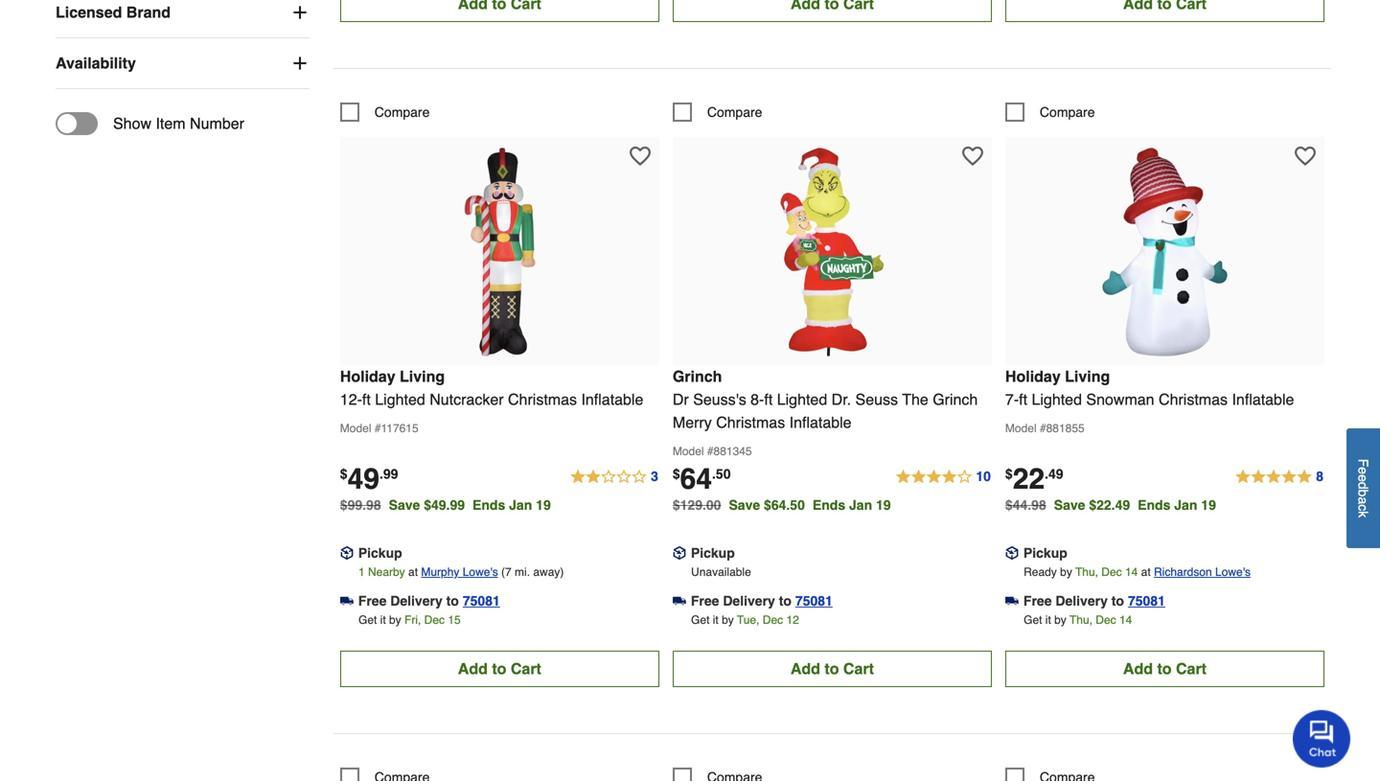 Task type: locate. For each thing, give the bounding box(es) containing it.
1 holiday from the left
[[340, 368, 396, 385]]

1 e from the top
[[1356, 467, 1372, 474]]

5014124643 element
[[1006, 768, 1095, 781]]

free delivery to 75081 up get it by thu, dec 14
[[1024, 593, 1166, 609]]

# up .99
[[375, 422, 381, 435]]

holiday up 7-
[[1006, 368, 1061, 385]]

inflatable
[[581, 391, 644, 408], [1233, 391, 1295, 408], [790, 414, 852, 431]]

0 horizontal spatial free delivery to 75081
[[358, 593, 500, 609]]

by left tue,
[[722, 614, 734, 627]]

1 horizontal spatial jan
[[850, 497, 873, 513]]

grinch dr seuss's 8-ft lighted dr. seuss the grinch merry christmas inflatable image
[[727, 147, 938, 358]]

ft for 12-
[[362, 391, 371, 408]]

by for get it by tue, dec 12
[[722, 614, 734, 627]]

living for snowman
[[1065, 368, 1111, 385]]

1 horizontal spatial 75081
[[796, 593, 833, 609]]

2 compare from the left
[[707, 104, 763, 120]]

christmas
[[508, 391, 577, 408], [1159, 391, 1228, 408], [716, 414, 785, 431]]

lowe's right richardson
[[1216, 566, 1251, 579]]

$129.00
[[673, 497, 721, 513]]

free for get it by tue, dec 12
[[691, 593, 720, 609]]

it down ready
[[1046, 614, 1052, 627]]

holiday
[[340, 368, 396, 385], [1006, 368, 1061, 385]]

2 horizontal spatial add
[[1124, 660, 1153, 678]]

2 horizontal spatial inflatable
[[1233, 391, 1295, 408]]

2 19 from the left
[[876, 497, 891, 513]]

2 cart from the left
[[844, 660, 874, 678]]

1 nearby at murphy lowe's (7 mi. away)
[[359, 566, 564, 579]]

christmas inside holiday living 12-ft lighted nutcracker christmas inflatable
[[508, 391, 577, 408]]

2 stars image
[[570, 466, 660, 489]]

75081 button down 1 nearby at murphy lowe's (7 mi. away)
[[463, 591, 500, 611]]

lighted for 12-
[[375, 391, 425, 408]]

thu, right ready
[[1076, 566, 1099, 579]]

1 horizontal spatial 19
[[876, 497, 891, 513]]

show
[[113, 115, 152, 132]]

1 add to cart button from the left
[[340, 651, 660, 687]]

3 add to cart from the left
[[1124, 660, 1207, 678]]

ends jan 19 element up richardson
[[1138, 497, 1224, 513]]

inflatable for 7-ft lighted snowman christmas inflatable
[[1233, 391, 1295, 408]]

5014124833 element
[[340, 102, 430, 122]]

1 lighted from the left
[[375, 391, 425, 408]]

dr
[[673, 391, 689, 408]]

living
[[400, 368, 445, 385], [1065, 368, 1111, 385]]

model # 117615
[[340, 422, 419, 435]]

# up .49
[[1040, 422, 1047, 435]]

pickup up ready
[[1024, 545, 1068, 561]]

3 75081 from the left
[[1129, 593, 1166, 609]]

by down ready
[[1055, 614, 1067, 627]]

1 horizontal spatial delivery
[[723, 593, 776, 609]]

christmas right snowman
[[1159, 391, 1228, 408]]

nutcracker
[[430, 391, 504, 408]]

ends right $64.50
[[813, 497, 846, 513]]

1 75081 from the left
[[463, 593, 500, 609]]

0 horizontal spatial lighted
[[375, 391, 425, 408]]

dec left 15
[[424, 614, 445, 627]]

pickup up unavailable
[[691, 545, 735, 561]]

2 horizontal spatial get
[[1024, 614, 1043, 627]]

3 heart outline image from the left
[[1295, 146, 1316, 167]]

7-
[[1006, 391, 1019, 408]]

christmas for snowman
[[1159, 391, 1228, 408]]

inflatable inside holiday living 12-ft lighted nutcracker christmas inflatable
[[581, 391, 644, 408]]

0 horizontal spatial get
[[359, 614, 377, 627]]

2 horizontal spatial ft
[[1019, 391, 1028, 408]]

1 horizontal spatial lowe's
[[1216, 566, 1251, 579]]

1 add to cart from the left
[[458, 660, 542, 678]]

ready
[[1024, 566, 1057, 579]]

(7
[[501, 566, 512, 579]]

$ inside $ 49 .99
[[340, 466, 348, 482]]

add down get it by thu, dec 14
[[1124, 660, 1153, 678]]

2 horizontal spatial model
[[1006, 422, 1037, 435]]

3 delivery from the left
[[1056, 593, 1108, 609]]

lighted inside the holiday living 7-ft lighted snowman christmas inflatable
[[1032, 391, 1083, 408]]

free for get it by thu, dec 14
[[1024, 593, 1052, 609]]

1 19 from the left
[[536, 497, 551, 513]]

richardson
[[1154, 566, 1213, 579]]

0 horizontal spatial save
[[389, 497, 420, 513]]

christmas right nutcracker
[[508, 391, 577, 408]]

by for get it by thu, dec 14
[[1055, 614, 1067, 627]]

at left richardson
[[1142, 566, 1151, 579]]

2 ends from the left
[[813, 497, 846, 513]]

75081 for get it by tue, dec 12
[[796, 593, 833, 609]]

heart outline image
[[630, 146, 651, 167], [963, 146, 984, 167], [1295, 146, 1316, 167]]

2 $ from the left
[[673, 466, 680, 482]]

1 horizontal spatial at
[[1142, 566, 1151, 579]]

19
[[536, 497, 551, 513], [876, 497, 891, 513], [1202, 497, 1217, 513]]

14
[[1126, 566, 1138, 579], [1120, 614, 1133, 627]]

add to cart for second add to cart button from right
[[791, 660, 874, 678]]

$ inside $ 64 .50
[[673, 466, 680, 482]]

0 horizontal spatial add to cart
[[458, 660, 542, 678]]

truck filled image for get it by tue, dec 12
[[673, 595, 686, 608]]

0 horizontal spatial #
[[375, 422, 381, 435]]

pickup image
[[673, 547, 686, 560]]

0 horizontal spatial 19
[[536, 497, 551, 513]]

show item number element
[[56, 112, 244, 135]]

3 pickup from the left
[[1024, 545, 1068, 561]]

1 horizontal spatial grinch
[[933, 391, 978, 408]]

christmas for nutcracker
[[508, 391, 577, 408]]

2 horizontal spatial ends jan 19 element
[[1138, 497, 1224, 513]]

3 ends from the left
[[1138, 497, 1171, 513]]

1 horizontal spatial inflatable
[[790, 414, 852, 431]]

seuss's
[[693, 391, 747, 408]]

2 jan from the left
[[850, 497, 873, 513]]

2 free from the left
[[691, 593, 720, 609]]

christmas inside the holiday living 7-ft lighted snowman christmas inflatable
[[1159, 391, 1228, 408]]

truck filled image for get it by fri, dec 15
[[340, 595, 354, 608]]

1 compare from the left
[[375, 104, 430, 120]]

ft inside holiday living 12-ft lighted nutcracker christmas inflatable
[[362, 391, 371, 408]]

it left fri,
[[380, 614, 386, 627]]

1 horizontal spatial compare
[[707, 104, 763, 120]]

75081 for get it by thu, dec 14
[[1129, 593, 1166, 609]]

e up d
[[1356, 467, 1372, 474]]

save down .99
[[389, 497, 420, 513]]

c
[[1356, 504, 1372, 511]]

3 jan from the left
[[1175, 497, 1198, 513]]

3 it from the left
[[1046, 614, 1052, 627]]

ft up model # 881855
[[1019, 391, 1028, 408]]

3 save from the left
[[1054, 497, 1086, 513]]

ft for 7-
[[1019, 391, 1028, 408]]

delivery up tue,
[[723, 593, 776, 609]]

1 it from the left
[[380, 614, 386, 627]]

0 horizontal spatial add to cart button
[[340, 651, 660, 687]]

49
[[348, 462, 380, 496]]

jan for 64
[[850, 497, 873, 513]]

away)
[[533, 566, 564, 579]]

1 horizontal spatial free delivery to 75081
[[691, 593, 833, 609]]

ft inside the holiday living 7-ft lighted snowman christmas inflatable
[[1019, 391, 1028, 408]]

2 horizontal spatial #
[[1040, 422, 1047, 435]]

3 $ from the left
[[1006, 466, 1013, 482]]

1 ends from the left
[[473, 497, 506, 513]]

# for 7-
[[1040, 422, 1047, 435]]

delivery
[[390, 593, 443, 609], [723, 593, 776, 609], [1056, 593, 1108, 609]]

grinch right the
[[933, 391, 978, 408]]

0 horizontal spatial heart outline image
[[630, 146, 651, 167]]

dec left 12
[[763, 614, 783, 627]]

2 get from the left
[[691, 614, 710, 627]]

add to cart for 1st add to cart button
[[458, 660, 542, 678]]

5014124693 element
[[1006, 102, 1095, 122]]

75081 button down ready by thu, dec 14 at richardson lowe's
[[1129, 591, 1166, 611]]

chat invite button image
[[1293, 710, 1352, 768]]

1 free from the left
[[358, 593, 387, 609]]

2 75081 from the left
[[796, 593, 833, 609]]

ft right seuss's
[[765, 391, 773, 408]]

# up .50 on the bottom
[[707, 445, 714, 458]]

pickup up nearby
[[358, 545, 402, 561]]

pickup for get it by thu, dec 14
[[1024, 545, 1068, 561]]

add to cart button
[[340, 651, 660, 687], [673, 651, 992, 687], [1006, 651, 1325, 687]]

seuss
[[856, 391, 898, 408]]

1 horizontal spatial $
[[673, 466, 680, 482]]

2 horizontal spatial save
[[1054, 497, 1086, 513]]

2 horizontal spatial 75081
[[1129, 593, 1166, 609]]

1 save from the left
[[389, 497, 420, 513]]

2 horizontal spatial 75081 button
[[1129, 591, 1166, 611]]

2 living from the left
[[1065, 368, 1111, 385]]

by left fri,
[[389, 614, 401, 627]]

f e e d b a c k
[[1356, 459, 1372, 518]]

0 horizontal spatial it
[[380, 614, 386, 627]]

75081 button
[[463, 591, 500, 611], [796, 591, 833, 611], [1129, 591, 1166, 611]]

1 vertical spatial grinch
[[933, 391, 978, 408]]

0 horizontal spatial delivery
[[390, 593, 443, 609]]

free down unavailable
[[691, 593, 720, 609]]

$44.98 save $22.49 ends jan 19
[[1006, 497, 1217, 513]]

holiday inside holiday living 12-ft lighted nutcracker christmas inflatable
[[340, 368, 396, 385]]

2 horizontal spatial ends
[[1138, 497, 1171, 513]]

2 horizontal spatial christmas
[[1159, 391, 1228, 408]]

living inside holiday living 12-ft lighted nutcracker christmas inflatable
[[400, 368, 445, 385]]

1 pickup from the left
[[358, 545, 402, 561]]

grinch
[[673, 368, 722, 385], [933, 391, 978, 408]]

licensed brand button
[[56, 0, 310, 37]]

lighted inside holiday living 12-ft lighted nutcracker christmas inflatable
[[375, 391, 425, 408]]

tue,
[[737, 614, 760, 627]]

2 horizontal spatial compare
[[1040, 104, 1095, 120]]

cart
[[511, 660, 542, 678], [844, 660, 874, 678], [1176, 660, 1207, 678]]

1 pickup image from the left
[[340, 547, 354, 560]]

3 free delivery to 75081 from the left
[[1024, 593, 1166, 609]]

jan up mi.
[[509, 497, 532, 513]]

1 horizontal spatial holiday
[[1006, 368, 1061, 385]]

1 horizontal spatial add to cart
[[791, 660, 874, 678]]

2 lowe's from the left
[[1216, 566, 1251, 579]]

jan right $64.50
[[850, 497, 873, 513]]

10
[[976, 469, 991, 484]]

ready by thu, dec 14 at richardson lowe's
[[1024, 566, 1251, 579]]

e
[[1356, 467, 1372, 474], [1356, 474, 1372, 482]]

inflatable left dr
[[581, 391, 644, 408]]

add down 15
[[458, 660, 488, 678]]

k
[[1356, 511, 1372, 518]]

2 it from the left
[[713, 614, 719, 627]]

2 horizontal spatial free delivery to 75081
[[1024, 593, 1166, 609]]

it
[[380, 614, 386, 627], [713, 614, 719, 627], [1046, 614, 1052, 627]]

$ inside $ 22 .49
[[1006, 466, 1013, 482]]

lighted up 117615 on the bottom left
[[375, 391, 425, 408]]

unavailable
[[691, 566, 752, 579]]

0 horizontal spatial 75081 button
[[463, 591, 500, 611]]

add for second add to cart button from right
[[791, 660, 821, 678]]

pickup image down $44.98
[[1006, 547, 1019, 560]]

was price $99.98 element
[[340, 493, 389, 513]]

1 horizontal spatial #
[[707, 445, 714, 458]]

1 delivery from the left
[[390, 593, 443, 609]]

75081 up 12
[[796, 593, 833, 609]]

1 horizontal spatial ends jan 19 element
[[813, 497, 899, 513]]

murphy lowe's button
[[421, 563, 498, 582]]

thu,
[[1076, 566, 1099, 579], [1070, 614, 1093, 627]]

0 horizontal spatial jan
[[509, 497, 532, 513]]

ends for 22
[[1138, 497, 1171, 513]]

0 horizontal spatial free
[[358, 593, 387, 609]]

2 horizontal spatial free
[[1024, 593, 1052, 609]]

it left tue,
[[713, 614, 719, 627]]

ends jan 19 element up mi.
[[473, 497, 559, 513]]

living inside the holiday living 7-ft lighted snowman christmas inflatable
[[1065, 368, 1111, 385]]

1 ft from the left
[[362, 391, 371, 408]]

pickup
[[358, 545, 402, 561], [691, 545, 735, 561], [1024, 545, 1068, 561]]

lighted inside grinch dr seuss's 8-ft lighted dr. seuss the grinch merry christmas inflatable
[[777, 391, 828, 408]]

3 compare from the left
[[1040, 104, 1095, 120]]

0 horizontal spatial lowe's
[[463, 566, 498, 579]]

savings save $22.49 element
[[1054, 497, 1224, 513]]

0 horizontal spatial christmas
[[508, 391, 577, 408]]

1 jan from the left
[[509, 497, 532, 513]]

holiday inside the holiday living 7-ft lighted snowman christmas inflatable
[[1006, 368, 1061, 385]]

jan up richardson
[[1175, 497, 1198, 513]]

2 horizontal spatial truck filled image
[[1006, 595, 1019, 608]]

ends jan 19 element
[[473, 497, 559, 513], [813, 497, 899, 513], [1138, 497, 1224, 513]]

1 horizontal spatial it
[[713, 614, 719, 627]]

pickup for get it by tue, dec 12
[[691, 545, 735, 561]]

pickup image for ready by
[[1006, 547, 1019, 560]]

1 horizontal spatial heart outline image
[[963, 146, 984, 167]]

1 horizontal spatial pickup image
[[1006, 547, 1019, 560]]

thu, down ready by thu, dec 14 at richardson lowe's
[[1070, 614, 1093, 627]]

holiday living 12-ft lighted nutcracker christmas inflatable
[[340, 368, 644, 408]]

1 cart from the left
[[511, 660, 542, 678]]

save for 49
[[389, 497, 420, 513]]

1 horizontal spatial free
[[691, 593, 720, 609]]

881855
[[1047, 422, 1085, 435]]

living up nutcracker
[[400, 368, 445, 385]]

lighted
[[375, 391, 425, 408], [777, 391, 828, 408], [1032, 391, 1083, 408]]

1 ends jan 19 element from the left
[[473, 497, 559, 513]]

get down ready
[[1024, 614, 1043, 627]]

truck filled image
[[340, 595, 354, 608], [673, 595, 686, 608], [1006, 595, 1019, 608]]

2 at from the left
[[1142, 566, 1151, 579]]

0 horizontal spatial model
[[340, 422, 372, 435]]

it for thu, dec 14
[[1046, 614, 1052, 627]]

compare inside 5014124693 "element"
[[1040, 104, 1095, 120]]

living up snowman
[[1065, 368, 1111, 385]]

grinch up dr
[[673, 368, 722, 385]]

delivery up get it by thu, dec 14
[[1056, 593, 1108, 609]]

75081 down 1 nearby at murphy lowe's (7 mi. away)
[[463, 593, 500, 609]]

2 delivery from the left
[[723, 593, 776, 609]]

add down 12
[[791, 660, 821, 678]]

0 horizontal spatial at
[[408, 566, 418, 579]]

2 save from the left
[[729, 497, 761, 513]]

1 horizontal spatial get
[[691, 614, 710, 627]]

licensed
[[56, 3, 122, 21]]

14 left richardson
[[1126, 566, 1138, 579]]

3 ends jan 19 element from the left
[[1138, 497, 1224, 513]]

1 horizontal spatial cart
[[844, 660, 874, 678]]

0 horizontal spatial ft
[[362, 391, 371, 408]]

2 truck filled image from the left
[[673, 595, 686, 608]]

2 75081 button from the left
[[796, 591, 833, 611]]

a
[[1356, 497, 1372, 504]]

ends right $22.49 at the right of page
[[1138, 497, 1171, 513]]

free delivery to 75081 up fri,
[[358, 593, 500, 609]]

availability button
[[56, 38, 310, 88]]

75081 down ready by thu, dec 14 at richardson lowe's
[[1129, 593, 1166, 609]]

$
[[340, 466, 348, 482], [673, 466, 680, 482], [1006, 466, 1013, 482]]

1 horizontal spatial add
[[791, 660, 821, 678]]

2 horizontal spatial delivery
[[1056, 593, 1108, 609]]

pickup image down the $99.98
[[340, 547, 354, 560]]

2 horizontal spatial add to cart
[[1124, 660, 1207, 678]]

1 add from the left
[[458, 660, 488, 678]]

0 horizontal spatial inflatable
[[581, 391, 644, 408]]

1 horizontal spatial 75081 button
[[796, 591, 833, 611]]

it for fri, dec 15
[[380, 614, 386, 627]]

2 ends jan 19 element from the left
[[813, 497, 899, 513]]

0 horizontal spatial $
[[340, 466, 348, 482]]

0 horizontal spatial holiday
[[340, 368, 396, 385]]

compare inside 5014124833 element
[[375, 104, 430, 120]]

2 pickup image from the left
[[1006, 547, 1019, 560]]

holiday living 7-ft lighted snowman christmas inflatable
[[1006, 368, 1295, 408]]

get it by thu, dec 14
[[1024, 614, 1133, 627]]

plus image
[[290, 54, 310, 73]]

1 horizontal spatial add to cart button
[[673, 651, 992, 687]]

.50
[[712, 466, 731, 482]]

64
[[680, 462, 712, 496]]

compare for 5014124833 element
[[375, 104, 430, 120]]

1
[[359, 566, 365, 579]]

$ right 3
[[673, 466, 680, 482]]

free delivery to 75081
[[358, 593, 500, 609], [691, 593, 833, 609], [1024, 593, 1166, 609]]

0 horizontal spatial 75081
[[463, 593, 500, 609]]

1 75081 button from the left
[[463, 591, 500, 611]]

add to cart
[[458, 660, 542, 678], [791, 660, 874, 678], [1124, 660, 1207, 678]]

1 horizontal spatial pickup
[[691, 545, 735, 561]]

lowe's left the (7 on the bottom left
[[463, 566, 498, 579]]

2 add from the left
[[791, 660, 821, 678]]

3 truck filled image from the left
[[1006, 595, 1019, 608]]

2 add to cart from the left
[[791, 660, 874, 678]]

2 pickup from the left
[[691, 545, 735, 561]]

0 horizontal spatial pickup image
[[340, 547, 354, 560]]

ends jan 19 element right $64.50
[[813, 497, 899, 513]]

1 horizontal spatial ft
[[765, 391, 773, 408]]

free down 1
[[358, 593, 387, 609]]

2 holiday from the left
[[1006, 368, 1061, 385]]

1 horizontal spatial model
[[673, 445, 704, 458]]

2 horizontal spatial pickup
[[1024, 545, 1068, 561]]

2 horizontal spatial heart outline image
[[1295, 146, 1316, 167]]

2 horizontal spatial add to cart button
[[1006, 651, 1325, 687]]

actual price $49.99 element
[[340, 462, 398, 496]]

1 get from the left
[[359, 614, 377, 627]]

cart for second add to cart button from right
[[844, 660, 874, 678]]

save
[[389, 497, 420, 513], [729, 497, 761, 513], [1054, 497, 1086, 513]]

$ for 49
[[340, 466, 348, 482]]

1 horizontal spatial truck filled image
[[673, 595, 686, 608]]

1 horizontal spatial ends
[[813, 497, 846, 513]]

0 horizontal spatial cart
[[511, 660, 542, 678]]

1 living from the left
[[400, 368, 445, 385]]

model down 7-
[[1006, 422, 1037, 435]]

0 horizontal spatial ends
[[473, 497, 506, 513]]

ends jan 19 element for 49
[[473, 497, 559, 513]]

# for seuss's
[[707, 445, 714, 458]]

get it by fri, dec 15
[[359, 614, 461, 627]]

1 horizontal spatial lighted
[[777, 391, 828, 408]]

ends
[[473, 497, 506, 513], [813, 497, 846, 513], [1138, 497, 1171, 513]]

1 horizontal spatial living
[[1065, 368, 1111, 385]]

dec down ready by thu, dec 14 at richardson lowe's
[[1096, 614, 1117, 627]]

e up b
[[1356, 474, 1372, 482]]

75081 button up 12
[[796, 591, 833, 611]]

3 free from the left
[[1024, 593, 1052, 609]]

3 add from the left
[[1124, 660, 1153, 678]]

2 horizontal spatial $
[[1006, 466, 1013, 482]]

$99.98 save $49.99 ends jan 19
[[340, 497, 551, 513]]

free delivery to 75081 for thu,
[[1024, 593, 1166, 609]]

get for get it by fri, dec 15
[[359, 614, 377, 627]]

2 ft from the left
[[765, 391, 773, 408]]

2 horizontal spatial cart
[[1176, 660, 1207, 678]]

inflatable inside grinch dr seuss's 8-ft lighted dr. seuss the grinch merry christmas inflatable
[[790, 414, 852, 431]]

at right nearby
[[408, 566, 418, 579]]

2 horizontal spatial it
[[1046, 614, 1052, 627]]

1 horizontal spatial save
[[729, 497, 761, 513]]

1 free delivery to 75081 from the left
[[358, 593, 500, 609]]

model down 12-
[[340, 422, 372, 435]]

availability
[[56, 54, 136, 72]]

lowe's
[[463, 566, 498, 579], [1216, 566, 1251, 579]]

1 heart outline image from the left
[[630, 146, 651, 167]]

inflatable inside the holiday living 7-ft lighted snowman christmas inflatable
[[1233, 391, 1295, 408]]

3 ft from the left
[[1019, 391, 1028, 408]]

dec for get it by thu, dec 14
[[1096, 614, 1117, 627]]

holiday up 12-
[[340, 368, 396, 385]]

compare
[[375, 104, 430, 120], [707, 104, 763, 120], [1040, 104, 1095, 120]]

2 horizontal spatial 19
[[1202, 497, 1217, 513]]

ft up model # 117615
[[362, 391, 371, 408]]

3 19 from the left
[[1202, 497, 1217, 513]]

0 horizontal spatial compare
[[375, 104, 430, 120]]

add
[[458, 660, 488, 678], [791, 660, 821, 678], [1124, 660, 1153, 678]]

$ up was price $99.98 element
[[340, 466, 348, 482]]

dec
[[1102, 566, 1122, 579], [424, 614, 445, 627], [763, 614, 783, 627], [1096, 614, 1117, 627]]

save down .49
[[1054, 497, 1086, 513]]

ends for 49
[[473, 497, 506, 513]]

3 add to cart button from the left
[[1006, 651, 1325, 687]]

model up 64
[[673, 445, 704, 458]]

holiday living 12-ft lighted nutcracker christmas inflatable image
[[394, 147, 605, 358]]

0 vertical spatial grinch
[[673, 368, 722, 385]]

3 lighted from the left
[[1032, 391, 1083, 408]]

free
[[358, 593, 387, 609], [691, 593, 720, 609], [1024, 593, 1052, 609]]

1 horizontal spatial christmas
[[716, 414, 785, 431]]

pickup image
[[340, 547, 354, 560], [1006, 547, 1019, 560]]

14 down ready by thu, dec 14 at richardson lowe's
[[1120, 614, 1133, 627]]

christmas down 8-
[[716, 414, 785, 431]]

0 horizontal spatial add
[[458, 660, 488, 678]]

1 $ from the left
[[340, 466, 348, 482]]

inflatable up the '8' button
[[1233, 391, 1295, 408]]

at
[[408, 566, 418, 579], [1142, 566, 1151, 579]]

ends right $49.99
[[473, 497, 506, 513]]

lighted up 881855
[[1032, 391, 1083, 408]]

3 cart from the left
[[1176, 660, 1207, 678]]

free delivery to 75081 up tue,
[[691, 593, 833, 609]]

1 at from the left
[[408, 566, 418, 579]]

2 free delivery to 75081 from the left
[[691, 593, 833, 609]]

5014124863 element
[[673, 768, 763, 781]]

holiday living 7-ft lighted snowman christmas inflatable image
[[1060, 147, 1271, 358]]

inflatable down dr.
[[790, 414, 852, 431]]

0 horizontal spatial truck filled image
[[340, 595, 354, 608]]

0 horizontal spatial ends jan 19 element
[[473, 497, 559, 513]]

3 75081 button from the left
[[1129, 591, 1166, 611]]

1 vertical spatial thu,
[[1070, 614, 1093, 627]]

0 horizontal spatial pickup
[[358, 545, 402, 561]]

save down .50 on the bottom
[[729, 497, 761, 513]]

get left fri,
[[359, 614, 377, 627]]

delivery up fri,
[[390, 593, 443, 609]]

1 truck filled image from the left
[[340, 595, 354, 608]]

2 horizontal spatial jan
[[1175, 497, 1198, 513]]

by
[[1061, 566, 1073, 579], [389, 614, 401, 627], [722, 614, 734, 627], [1055, 614, 1067, 627]]

2 lighted from the left
[[777, 391, 828, 408]]

free down ready
[[1024, 593, 1052, 609]]

compare inside 5014124691 element
[[707, 104, 763, 120]]

lighted left dr.
[[777, 391, 828, 408]]

0 horizontal spatial living
[[400, 368, 445, 385]]

save for 22
[[1054, 497, 1086, 513]]

$ for 64
[[673, 466, 680, 482]]

2 horizontal spatial lighted
[[1032, 391, 1083, 408]]

3 get from the left
[[1024, 614, 1043, 627]]

get left tue,
[[691, 614, 710, 627]]

$ right 10
[[1006, 466, 1013, 482]]



Task type: describe. For each thing, give the bounding box(es) containing it.
$99.98
[[340, 497, 381, 513]]

compare for 5014124691 element
[[707, 104, 763, 120]]

jan for 22
[[1175, 497, 1198, 513]]

dec up get it by thu, dec 14
[[1102, 566, 1122, 579]]

10 button
[[895, 466, 992, 489]]

dr.
[[832, 391, 852, 408]]

19 for 22
[[1202, 497, 1217, 513]]

number
[[190, 115, 244, 132]]

8-
[[751, 391, 765, 408]]

ends for 64
[[813, 497, 846, 513]]

actual price $22.49 element
[[1006, 462, 1064, 496]]

licensed brand
[[56, 3, 171, 21]]

881345
[[714, 445, 752, 458]]

12
[[787, 614, 799, 627]]

$ 64 .50
[[673, 462, 731, 496]]

2 heart outline image from the left
[[963, 146, 984, 167]]

19 for 64
[[876, 497, 891, 513]]

truck filled image for get it by thu, dec 14
[[1006, 595, 1019, 608]]

ends jan 19 element for 22
[[1138, 497, 1224, 513]]

12-
[[340, 391, 362, 408]]

model # 881345
[[673, 445, 752, 458]]

d
[[1356, 482, 1372, 489]]

get for get it by thu, dec 14
[[1024, 614, 1043, 627]]

christmas inside grinch dr seuss's 8-ft lighted dr. seuss the grinch merry christmas inflatable
[[716, 414, 785, 431]]

jan for 49
[[509, 497, 532, 513]]

get for get it by tue, dec 12
[[691, 614, 710, 627]]

model for dr seuss's 8-ft lighted dr. seuss the grinch merry christmas inflatable
[[673, 445, 704, 458]]

b
[[1356, 489, 1372, 497]]

snowman
[[1087, 391, 1155, 408]]

it for tue, dec 12
[[713, 614, 719, 627]]

cart for first add to cart button from right
[[1176, 660, 1207, 678]]

.99
[[380, 466, 398, 482]]

the
[[903, 391, 929, 408]]

free for get it by fri, dec 15
[[358, 593, 387, 609]]

living for nutcracker
[[400, 368, 445, 385]]

1 vertical spatial 14
[[1120, 614, 1133, 627]]

f e e d b a c k button
[[1347, 428, 1381, 548]]

delivery for thu,
[[1056, 593, 1108, 609]]

richardson lowe's button
[[1154, 563, 1251, 582]]

2 e from the top
[[1356, 474, 1372, 482]]

model # 881855
[[1006, 422, 1085, 435]]

$44.98
[[1006, 497, 1047, 513]]

add for 1st add to cart button
[[458, 660, 488, 678]]

0 horizontal spatial grinch
[[673, 368, 722, 385]]

add for first add to cart button from right
[[1124, 660, 1153, 678]]

75081 button for get it by tue, dec 12
[[796, 591, 833, 611]]

# for 12-
[[375, 422, 381, 435]]

19 for 49
[[536, 497, 551, 513]]

5 stars image
[[1235, 466, 1325, 489]]

.49
[[1045, 466, 1064, 482]]

3 button
[[570, 466, 660, 489]]

75081 button for get it by thu, dec 14
[[1129, 591, 1166, 611]]

5014124691 element
[[673, 102, 763, 122]]

75081 for get it by fri, dec 15
[[463, 593, 500, 609]]

ft inside grinch dr seuss's 8-ft lighted dr. seuss the grinch merry christmas inflatable
[[765, 391, 773, 408]]

117615
[[381, 422, 419, 435]]

cart for 1st add to cart button
[[511, 660, 542, 678]]

$49.99
[[424, 497, 465, 513]]

lighted for 7-
[[1032, 391, 1083, 408]]

save for 64
[[729, 497, 761, 513]]

was price $129.00 element
[[673, 493, 729, 513]]

5014124637 element
[[340, 768, 430, 781]]

nearby
[[368, 566, 405, 579]]

8
[[1317, 469, 1324, 484]]

delivery for tue,
[[723, 593, 776, 609]]

ends jan 19 element for 64
[[813, 497, 899, 513]]

murphy
[[421, 566, 460, 579]]

was price $44.98 element
[[1006, 493, 1054, 513]]

75081 button for get it by fri, dec 15
[[463, 591, 500, 611]]

delivery for fri,
[[390, 593, 443, 609]]

by right ready
[[1061, 566, 1073, 579]]

plus image
[[290, 3, 310, 22]]

get it by tue, dec 12
[[691, 614, 799, 627]]

show item number
[[113, 115, 244, 132]]

merry
[[673, 414, 712, 431]]

$ 22 .49
[[1006, 462, 1064, 496]]

savings save $64.50 element
[[729, 497, 899, 513]]

add to cart for first add to cart button from right
[[1124, 660, 1207, 678]]

3
[[651, 469, 659, 484]]

actual price $64.50 element
[[673, 462, 731, 496]]

mi.
[[515, 566, 530, 579]]

holiday for 7-
[[1006, 368, 1061, 385]]

pickup image for 1 nearby
[[340, 547, 354, 560]]

22
[[1013, 462, 1045, 496]]

$64.50
[[764, 497, 805, 513]]

dec for get it by fri, dec 15
[[424, 614, 445, 627]]

0 vertical spatial thu,
[[1076, 566, 1099, 579]]

$ 49 .99
[[340, 462, 398, 496]]

grinch dr seuss's 8-ft lighted dr. seuss the grinch merry christmas inflatable
[[673, 368, 978, 431]]

free delivery to 75081 for fri,
[[358, 593, 500, 609]]

$ for 22
[[1006, 466, 1013, 482]]

savings save $49.99 element
[[389, 497, 559, 513]]

15
[[448, 614, 461, 627]]

1 lowe's from the left
[[463, 566, 498, 579]]

model for 7-ft lighted snowman christmas inflatable
[[1006, 422, 1037, 435]]

inflatable for 12-ft lighted nutcracker christmas inflatable
[[581, 391, 644, 408]]

$129.00 save $64.50 ends jan 19
[[673, 497, 891, 513]]

compare for 5014124693 "element"
[[1040, 104, 1095, 120]]

pickup for get it by fri, dec 15
[[358, 545, 402, 561]]

model for 12-ft lighted nutcracker christmas inflatable
[[340, 422, 372, 435]]

by for get it by fri, dec 15
[[389, 614, 401, 627]]

item
[[156, 115, 186, 132]]

8 button
[[1235, 466, 1325, 489]]

2 add to cart button from the left
[[673, 651, 992, 687]]

dec for get it by tue, dec 12
[[763, 614, 783, 627]]

4 stars image
[[895, 466, 992, 489]]

brand
[[126, 3, 171, 21]]

0 vertical spatial 14
[[1126, 566, 1138, 579]]

holiday for 12-
[[340, 368, 396, 385]]

f
[[1356, 459, 1372, 467]]

free delivery to 75081 for tue,
[[691, 593, 833, 609]]

fri,
[[405, 614, 421, 627]]

$22.49
[[1090, 497, 1131, 513]]



Task type: vqa. For each thing, say whether or not it's contained in the screenshot.
DIY in the DIY Christmas Garland Ideas
no



